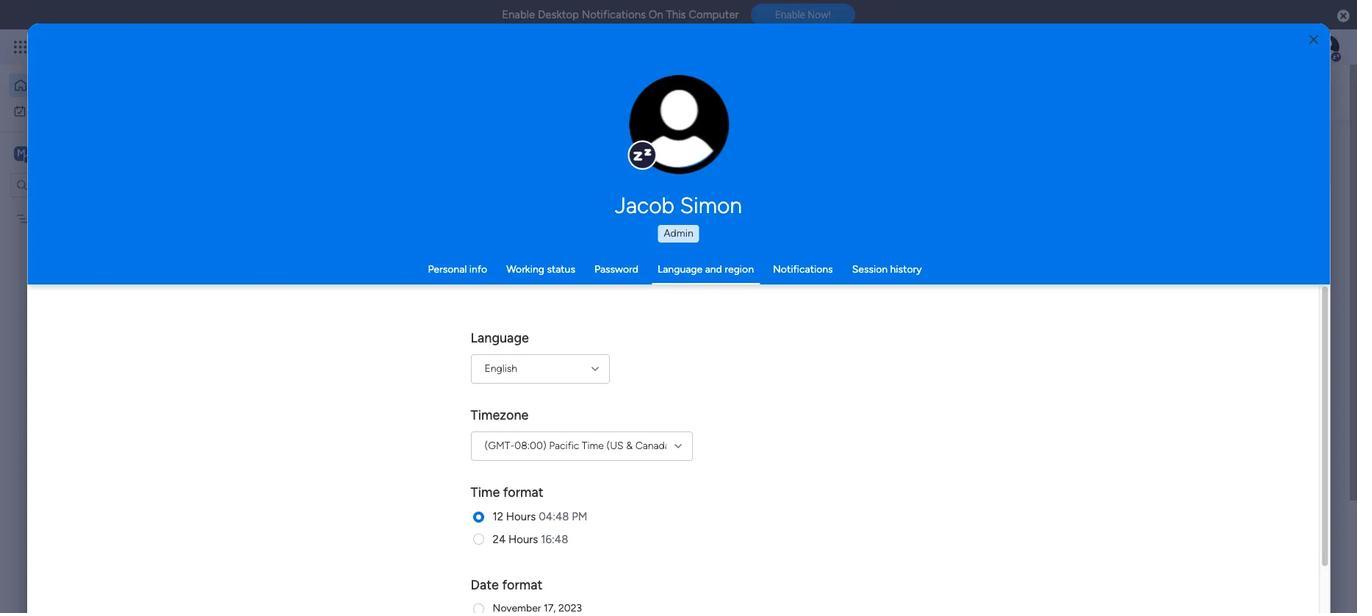 Task type: describe. For each thing, give the bounding box(es) containing it.
0 horizontal spatial notifications
[[582, 8, 646, 21]]

enable for enable desktop notifications on this computer
[[502, 8, 535, 21]]

1 vertical spatial time
[[471, 485, 500, 501]]

invite
[[353, 503, 383, 517]]

history
[[891, 263, 922, 276]]

(us
[[607, 440, 624, 452]]

english
[[485, 362, 518, 375]]

personal
[[428, 263, 467, 276]]

home button
[[9, 74, 158, 97]]

personal info
[[428, 263, 488, 276]]

collaborating
[[525, 503, 594, 517]]

date format
[[471, 577, 543, 593]]

session history link
[[853, 263, 922, 276]]

home
[[34, 79, 62, 91]]

time format
[[471, 485, 544, 501]]

password link
[[595, 263, 639, 276]]

my for my board
[[35, 212, 49, 225]]

12
[[493, 510, 504, 523]]

computer
[[689, 8, 739, 21]]

08:00)
[[515, 440, 547, 452]]

info
[[470, 263, 488, 276]]

status
[[547, 263, 576, 276]]

getting started element
[[1101, 587, 1321, 613]]

24 hours 16:48
[[493, 533, 569, 546]]

simon
[[680, 193, 743, 219]]

your
[[385, 503, 409, 517]]

(gmt-08:00) pacific time (us & canada)
[[485, 440, 674, 452]]

m
[[17, 147, 26, 159]]

enable now! button
[[751, 4, 856, 26]]

12 hours 04:48 pm
[[493, 510, 588, 523]]

1 vertical spatial notifications
[[773, 263, 833, 276]]

my for my work
[[32, 104, 46, 117]]

jacob simon
[[615, 193, 743, 219]]

working status
[[507, 263, 576, 276]]

canada)
[[636, 440, 674, 452]]

picture
[[664, 145, 694, 156]]

desktop
[[538, 8, 579, 21]]

now!
[[808, 9, 831, 21]]

start
[[497, 503, 522, 517]]

change profile picture button
[[629, 75, 729, 175]]

my work
[[32, 104, 71, 117]]

language and region link
[[658, 263, 754, 276]]

region
[[725, 263, 754, 276]]

0 vertical spatial and
[[706, 263, 723, 276]]

0 horizontal spatial and
[[475, 503, 494, 517]]

session history
[[853, 263, 922, 276]]

enable now!
[[775, 9, 831, 21]]

workspace
[[62, 146, 121, 160]]

workspace selection element
[[14, 144, 123, 164]]

main workspace
[[34, 146, 121, 160]]

password
[[595, 263, 639, 276]]

change
[[648, 133, 681, 144]]



Task type: vqa. For each thing, say whether or not it's contained in the screenshot.
This
yes



Task type: locate. For each thing, give the bounding box(es) containing it.
my inside button
[[32, 104, 46, 117]]

invite your teammates and start collaborating
[[353, 503, 594, 517]]

hours for 24 hours
[[509, 533, 539, 546]]

format up start
[[504, 485, 544, 501]]

my inside 'list box'
[[35, 212, 49, 225]]

jacob simon button
[[477, 193, 881, 219]]

04:48
[[539, 510, 570, 523]]

working status link
[[507, 263, 576, 276]]

workspace image
[[14, 145, 29, 161]]

1 vertical spatial language
[[471, 330, 530, 346]]

language
[[658, 263, 703, 276], [471, 330, 530, 346]]

language and region
[[658, 263, 754, 276]]

24
[[493, 533, 506, 546]]

format for time format
[[504, 485, 544, 501]]

enable for enable now!
[[775, 9, 806, 21]]

0 vertical spatial hours
[[507, 510, 536, 523]]

profile
[[684, 133, 711, 144]]

1 vertical spatial my
[[35, 212, 49, 225]]

pacific
[[550, 440, 580, 452]]

and
[[706, 263, 723, 276], [475, 503, 494, 517]]

&
[[627, 440, 633, 452]]

option
[[0, 205, 187, 208]]

hours right 24
[[509, 533, 539, 546]]

my board
[[35, 212, 78, 225]]

1 horizontal spatial and
[[706, 263, 723, 276]]

1 horizontal spatial enable
[[775, 9, 806, 21]]

and left start
[[475, 503, 494, 517]]

format
[[504, 485, 544, 501], [503, 577, 543, 593]]

timezone
[[471, 407, 529, 423]]

my
[[32, 104, 46, 117], [35, 212, 49, 225]]

0 horizontal spatial time
[[471, 485, 500, 501]]

language down the admin at the top
[[658, 263, 703, 276]]

close image
[[1310, 34, 1319, 45]]

my board list box
[[0, 203, 187, 429]]

1 vertical spatial and
[[475, 503, 494, 517]]

working
[[507, 263, 545, 276]]

16:48
[[542, 533, 569, 546]]

time left (us
[[583, 440, 605, 452]]

language for language and region
[[658, 263, 703, 276]]

1 horizontal spatial language
[[658, 263, 703, 276]]

notifications right the region
[[773, 263, 833, 276]]

on
[[649, 8, 664, 21]]

hours for 12 hours
[[507, 510, 536, 523]]

Search in workspace field
[[31, 176, 123, 193]]

my left board
[[35, 212, 49, 225]]

admin
[[664, 227, 694, 240]]

0 vertical spatial format
[[504, 485, 544, 501]]

dapulse close image
[[1338, 9, 1351, 24]]

jacob
[[615, 193, 675, 219]]

hours
[[507, 510, 536, 523], [509, 533, 539, 546]]

pm
[[572, 510, 588, 523]]

main
[[34, 146, 60, 160]]

0 vertical spatial time
[[583, 440, 605, 452]]

board
[[51, 212, 78, 225]]

session
[[853, 263, 888, 276]]

and left the region
[[706, 263, 723, 276]]

1 horizontal spatial notifications
[[773, 263, 833, 276]]

1 horizontal spatial time
[[583, 440, 605, 452]]

jacob simon image
[[1317, 35, 1340, 59]]

0 vertical spatial language
[[658, 263, 703, 276]]

this
[[666, 8, 686, 21]]

notifications left on
[[582, 8, 646, 21]]

hours right 12
[[507, 510, 536, 523]]

1 vertical spatial hours
[[509, 533, 539, 546]]

time
[[583, 440, 605, 452], [471, 485, 500, 501]]

enable desktop notifications on this computer
[[502, 8, 739, 21]]

enable
[[502, 8, 535, 21], [775, 9, 806, 21]]

0 vertical spatial my
[[32, 104, 46, 117]]

personal info link
[[428, 263, 488, 276]]

format for date format
[[503, 577, 543, 593]]

1 vertical spatial format
[[503, 577, 543, 593]]

my left work
[[32, 104, 46, 117]]

enable left desktop
[[502, 8, 535, 21]]

format right date
[[503, 577, 543, 593]]

0 horizontal spatial enable
[[502, 8, 535, 21]]

work
[[49, 104, 71, 117]]

time up invite your teammates and start collaborating
[[471, 485, 500, 501]]

select product image
[[13, 40, 28, 54]]

(gmt-
[[485, 440, 515, 452]]

teammates
[[412, 503, 472, 517]]

notifications
[[582, 8, 646, 21], [773, 263, 833, 276]]

my work button
[[9, 99, 158, 122]]

date
[[471, 577, 500, 593]]

language up the english
[[471, 330, 530, 346]]

notifications link
[[773, 263, 833, 276]]

enable inside enable now! button
[[775, 9, 806, 21]]

change profile picture
[[648, 133, 711, 156]]

0 horizontal spatial language
[[471, 330, 530, 346]]

enable left now!
[[775, 9, 806, 21]]

0 vertical spatial notifications
[[582, 8, 646, 21]]

language for language
[[471, 330, 530, 346]]



